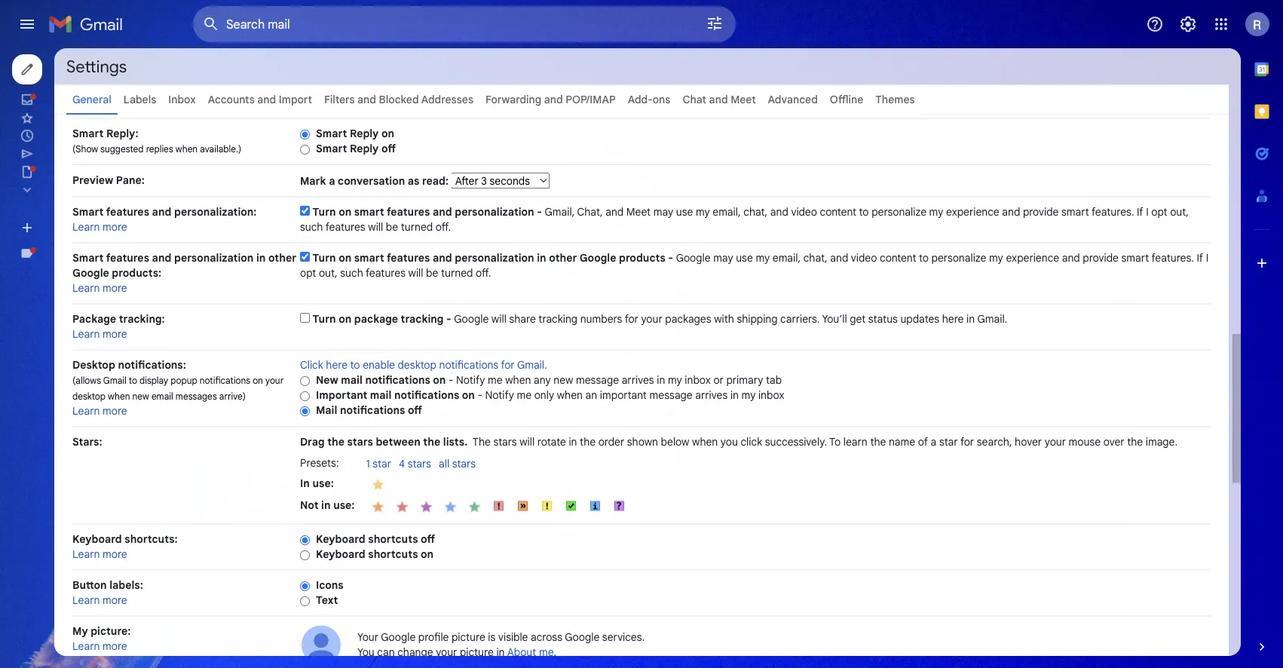 Task type: describe. For each thing, give the bounding box(es) containing it.
shortcuts for off
[[368, 533, 418, 547]]

and inside smart features and personalization in other google products: learn more
[[152, 252, 172, 265]]

1 vertical spatial picture
[[460, 647, 494, 660]]

change
[[398, 647, 433, 660]]

2 inbox link from the left
[[168, 93, 196, 106]]

smart for smart reply: (show suggested replies when available.)
[[72, 127, 104, 141]]

- right products
[[669, 252, 674, 265]]

click here to enable desktop notifications for gmail.
[[300, 359, 547, 372]]

google up can
[[381, 631, 416, 645]]

available.)
[[200, 144, 242, 155]]

i inside gmail, chat, and meet may use my email, chat, and video content to personalize my experience and provide smart features. if i opt out, such features will be turned off.
[[1147, 206, 1149, 219]]

replies
[[146, 144, 173, 155]]

0 vertical spatial star
[[940, 436, 959, 449]]

drafts
[[48, 165, 80, 178]]

keyboard shortcuts: learn more
[[72, 533, 178, 562]]

0 vertical spatial arrives
[[622, 374, 655, 387]]

any
[[534, 374, 551, 387]]

be inside google may use my email, chat, and video content to personalize my experience and provide smart features. if i opt out, such features will be turned off.
[[426, 267, 439, 280]]

google left share
[[454, 313, 489, 326]]

Smart Reply off radio
[[300, 144, 310, 156]]

in right rotate
[[569, 436, 578, 449]]

important
[[600, 389, 647, 402]]

google inside smart features and personalization in other google products: learn more
[[72, 267, 109, 280]]

mark a conversation as read:
[[300, 175, 452, 188]]

to
[[830, 436, 841, 449]]

turn on smart features and personalization -
[[313, 206, 545, 219]]

when left any
[[506, 374, 531, 387]]

1 star link
[[366, 458, 399, 473]]

0 vertical spatial here
[[943, 313, 964, 326]]

0 vertical spatial for
[[625, 313, 639, 326]]

smart inside gmail, chat, and meet may use my email, chat, and video content to personalize my experience and provide smart features. if i opt out, such features will be turned off.
[[1062, 206, 1090, 219]]

opt inside gmail, chat, and meet may use my email, chat, and video content to personalize my experience and provide smart features. if i opt out, such features will be turned off.
[[1152, 206, 1168, 219]]

gmail, chat, and meet may use my email, chat, and video content to personalize my experience and provide smart features. if i opt out, such features will be turned off.
[[300, 206, 1190, 234]]

keyboard for keyboard shortcuts off
[[316, 533, 366, 547]]

desktop
[[72, 359, 115, 372]]

learn more link for my picture: learn more
[[72, 640, 127, 654]]

i inside google may use my email, chat, and video content to personalize my experience and provide smart features. if i opt out, such features will be turned off.
[[1207, 252, 1209, 265]]

status
[[869, 313, 898, 326]]

features inside smart features and personalization in other google products: learn more
[[106, 252, 149, 265]]

on inside desktop notifications: (allows gmail to display popup notifications on your desktop when new email messages arrive) learn more
[[253, 376, 263, 387]]

as
[[408, 175, 420, 188]]

smart for smart reply on
[[316, 127, 347, 141]]

preview pane:
[[72, 174, 145, 187]]

navigation containing inbox
[[0, 48, 181, 668]]

between
[[376, 436, 421, 449]]

your
[[358, 631, 379, 645]]

3 the from the left
[[580, 436, 596, 449]]

text
[[316, 594, 338, 608]]

products
[[619, 252, 666, 265]]

Keyboard shortcuts off radio
[[300, 535, 310, 546]]

learn inside button labels: learn more
[[72, 594, 100, 608]]

keyboard shortcuts off
[[316, 533, 435, 547]]

support image
[[1147, 15, 1165, 33]]

video inside google may use my email, chat, and video content to personalize my experience and provide smart features. if i opt out, such features will be turned off.
[[852, 252, 878, 265]]

important
[[316, 389, 368, 402]]

presets:
[[300, 457, 339, 470]]

learn inside smart features and personalization in other google products: learn more
[[72, 282, 100, 295]]

add-ons link
[[628, 93, 671, 106]]

may inside gmail, chat, and meet may use my email, chat, and video content to personalize my experience and provide smart features. if i opt out, such features will be turned off.
[[654, 206, 674, 219]]

blocked
[[379, 93, 419, 106]]

only
[[535, 389, 555, 402]]

advanced link
[[768, 93, 818, 106]]

smart for smart features and personalization in other google products: learn more
[[72, 252, 104, 265]]

stars right the
[[494, 436, 517, 449]]

off. inside gmail, chat, and meet may use my email, chat, and video content to personalize my experience and provide smart features. if i opt out, such features will be turned off.
[[436, 221, 451, 234]]

chat, inside google may use my email, chat, and video content to personalize my experience and provide smart features. if i opt out, such features will be turned off.
[[804, 252, 828, 265]]

you
[[721, 436, 738, 449]]

turned inside google may use my email, chat, and video content to personalize my experience and provide smart features. if i opt out, such features will be turned off.
[[441, 267, 473, 280]]

features. inside gmail, chat, and meet may use my email, chat, and video content to personalize my experience and provide smart features. if i opt out, such features will be turned off.
[[1092, 206, 1135, 219]]

add-
[[628, 93, 653, 106]]

offline link
[[830, 93, 864, 106]]

3 turn from the top
[[313, 313, 336, 326]]

0 horizontal spatial for
[[501, 359, 515, 372]]

picture image
[[300, 625, 342, 667]]

0 vertical spatial a
[[329, 175, 335, 188]]

will left rotate
[[520, 436, 535, 449]]

notify for notify me only when an important message arrives in my inbox
[[485, 389, 514, 402]]

in down the gmail,
[[537, 252, 547, 265]]

0 vertical spatial desktop
[[398, 359, 437, 372]]

not in use:
[[300, 499, 355, 512]]

important mail notifications on - notify me only when an important message arrives in my inbox
[[316, 389, 785, 402]]

more inside desktop notifications: (allows gmail to display popup notifications on your desktop when new email messages arrive) learn more
[[103, 405, 127, 418]]

lists.
[[443, 436, 468, 449]]

new inside desktop notifications: (allows gmail to display popup notifications on your desktop when new email messages arrive) learn more
[[132, 391, 149, 402]]

snoozed link
[[48, 129, 90, 142]]

turn on package tracking - google will share tracking numbers for your packages with shipping carriers. you'll get status updates here in gmail.
[[313, 313, 1008, 326]]

get
[[850, 313, 866, 326]]

package
[[72, 313, 116, 326]]

me inside your google profile picture is visible across google services. you can change your picture in about me .
[[539, 647, 554, 660]]

desktop notifications: (allows gmail to display popup notifications on your desktop when new email messages arrive) learn more
[[72, 359, 284, 418]]

2 vertical spatial for
[[961, 436, 975, 449]]

1 vertical spatial inbox
[[759, 389, 785, 402]]

ons
[[653, 93, 671, 106]]

your google profile picture is visible across google services. you can change your picture in about me .
[[358, 631, 645, 660]]

smart reply off
[[316, 143, 396, 156]]

0 horizontal spatial message
[[576, 374, 619, 387]]

tracking:
[[119, 313, 165, 326]]

1 vertical spatial arrives
[[696, 389, 728, 402]]

features down turn on smart features and personalization -
[[387, 252, 430, 265]]

suggested
[[101, 144, 144, 155]]

turn for turn on smart features and personalization in other google products -
[[313, 252, 336, 265]]

more inside "package tracking: learn more"
[[103, 328, 127, 341]]

meet inside gmail, chat, and meet may use my email, chat, and video content to personalize my experience and provide smart features. if i opt out, such features will be turned off.
[[627, 206, 651, 219]]

forwarding and pop/imap link
[[486, 93, 616, 106]]

new mail notifications on - notify me when any new message arrives in my inbox or primary tab
[[316, 374, 782, 387]]

- left the gmail,
[[537, 206, 542, 219]]

0 vertical spatial inbox
[[685, 374, 711, 387]]

drag the stars between the lists. the stars will rotate in the order shown below when you click successively. to learn the name of a star for search, hover your mouse over the image.
[[300, 436, 1178, 449]]

smart features and personalization: learn more
[[72, 206, 257, 234]]

mail
[[316, 404, 338, 418]]

learn inside "package tracking: learn more"
[[72, 328, 100, 341]]

smart reply on
[[316, 127, 395, 141]]

icons
[[316, 579, 344, 593]]

import
[[279, 93, 312, 106]]

arrive)
[[219, 391, 246, 402]]

stars up 1
[[347, 436, 373, 449]]

more inside my picture: learn more
[[103, 640, 127, 654]]

when inside desktop notifications: (allows gmail to display popup notifications on your desktop when new email messages arrive) learn more
[[108, 391, 130, 402]]

more inside smart features and personalization: learn more
[[103, 221, 127, 234]]

2 tracking from the left
[[539, 313, 578, 326]]

provide inside gmail, chat, and meet may use my email, chat, and video content to personalize my experience and provide smart features. if i opt out, such features will be turned off.
[[1024, 206, 1059, 219]]

learn inside desktop notifications: (allows gmail to display popup notifications on your desktop when new email messages arrive) learn more
[[72, 405, 100, 418]]

1 vertical spatial gmail.
[[517, 359, 547, 372]]

labels:
[[110, 579, 143, 593]]

more inside button labels: learn more
[[103, 594, 127, 608]]

filters and blocked addresses link
[[324, 93, 474, 106]]

chat,
[[578, 206, 603, 219]]

personalization:
[[174, 206, 257, 219]]

about me link
[[507, 647, 554, 660]]

chat, inside gmail, chat, and meet may use my email, chat, and video content to personalize my experience and provide smart features. if i opt out, such features will be turned off.
[[744, 206, 768, 219]]

general link
[[72, 93, 112, 106]]

google inside google may use my email, chat, and video content to personalize my experience and provide smart features. if i opt out, such features will be turned off.
[[676, 252, 711, 265]]

smart reply: (show suggested replies when available.)
[[72, 127, 242, 155]]

content inside gmail, chat, and meet may use my email, chat, and video content to personalize my experience and provide smart features. if i opt out, such features will be turned off.
[[820, 206, 857, 219]]

1 vertical spatial star
[[373, 458, 392, 471]]

share
[[510, 313, 536, 326]]

linkedin link
[[48, 247, 93, 260]]

in right not
[[321, 499, 331, 512]]

numbers
[[581, 313, 623, 326]]

visible
[[499, 631, 528, 645]]

when left an
[[557, 389, 583, 402]]

main menu image
[[18, 15, 36, 33]]

all
[[439, 458, 450, 471]]

1 horizontal spatial message
[[650, 389, 693, 402]]

forwarding
[[486, 93, 542, 106]]

learn inside smart features and personalization: learn more
[[72, 221, 100, 234]]

0 vertical spatial meet
[[731, 93, 756, 106]]

advanced search options image
[[700, 8, 730, 38]]

experience inside google may use my email, chat, and video content to personalize my experience and provide smart features. if i opt out, such features will be turned off.
[[1007, 252, 1060, 265]]

an
[[586, 389, 598, 402]]

my picture: learn more
[[72, 625, 131, 654]]

2 inbox from the left
[[168, 93, 196, 106]]

chat and meet link
[[683, 93, 756, 106]]

rotate
[[538, 436, 566, 449]]

in inside your google profile picture is visible across google services. you can change your picture in about me .
[[497, 647, 505, 660]]

keyboard for keyboard shortcuts: learn more
[[72, 533, 122, 547]]

smart for smart reply off
[[316, 143, 347, 156]]

- for when
[[478, 389, 483, 402]]

preview
[[72, 174, 113, 187]]

more inside smart features and personalization in other google products: learn more
[[103, 282, 127, 295]]

drafts link
[[48, 165, 80, 178]]

0 vertical spatial picture
[[452, 631, 486, 645]]

video inside gmail, chat, and meet may use my email, chat, and video content to personalize my experience and provide smart features. if i opt out, such features will be turned off.
[[792, 206, 818, 219]]

offline
[[830, 93, 864, 106]]

personalize inside google may use my email, chat, and video content to personalize my experience and provide smart features. if i opt out, such features will be turned off.
[[932, 252, 987, 265]]

if inside google may use my email, chat, and video content to personalize my experience and provide smart features. if i opt out, such features will be turned off.
[[1198, 252, 1204, 265]]

package tracking: learn more
[[72, 313, 165, 341]]

0 vertical spatial use:
[[313, 477, 334, 490]]

such inside gmail, chat, and meet may use my email, chat, and video content to personalize my experience and provide smart features. if i opt out, such features will be turned off.
[[300, 221, 323, 234]]

smart features and personalization in other google products: learn more
[[72, 252, 297, 295]]

4 the from the left
[[871, 436, 887, 449]]

google right across
[[565, 631, 600, 645]]

learn more link for button labels: learn more
[[72, 594, 127, 608]]

accounts
[[208, 93, 255, 106]]

mail for important
[[370, 389, 392, 402]]

your inside desktop notifications: (allows gmail to display popup notifications on your desktop when new email messages arrive) learn more
[[266, 376, 284, 387]]

click
[[300, 359, 323, 372]]

1 horizontal spatial gmail.
[[978, 313, 1008, 326]]

filters and blocked addresses
[[324, 93, 474, 106]]

when inside smart reply: (show suggested replies when available.)
[[176, 144, 198, 155]]

pop/imap
[[566, 93, 616, 106]]

will inside gmail, chat, and meet may use my email, chat, and video content to personalize my experience and provide smart features. if i opt out, such features will be turned off.
[[368, 221, 383, 234]]

experience inside gmail, chat, and meet may use my email, chat, and video content to personalize my experience and provide smart features. if i opt out, such features will be turned off.
[[947, 206, 1000, 219]]

snoozed
[[48, 129, 90, 142]]

me for when
[[488, 374, 503, 387]]

features down as
[[387, 206, 430, 219]]

email, inside google may use my email, chat, and video content to personalize my experience and provide smart features. if i opt out, such features will be turned off.
[[773, 252, 801, 265]]

read:
[[422, 175, 449, 188]]

in inside smart features and personalization in other google products: learn more
[[256, 252, 266, 265]]

your inside your google profile picture is visible across google services. you can change your picture in about me .
[[436, 647, 457, 660]]

New mail notifications on radio
[[300, 376, 310, 387]]



Task type: locate. For each thing, give the bounding box(es) containing it.
with
[[715, 313, 735, 326]]

1 horizontal spatial chat,
[[804, 252, 828, 265]]

1 horizontal spatial content
[[880, 252, 917, 265]]

0 horizontal spatial arrives
[[622, 374, 655, 387]]

will down turn on smart features and personalization -
[[409, 267, 424, 280]]

- up the
[[478, 389, 483, 402]]

personalization up share
[[455, 252, 535, 265]]

google left products
[[580, 252, 617, 265]]

0 horizontal spatial be
[[386, 221, 398, 234]]

services.
[[603, 631, 645, 645]]

smart up package
[[72, 252, 104, 265]]

to inside google may use my email, chat, and video content to personalize my experience and provide smart features. if i opt out, such features will be turned off.
[[920, 252, 929, 265]]

0 vertical spatial chat,
[[744, 206, 768, 219]]

picture down is
[[460, 647, 494, 660]]

1 vertical spatial turn
[[313, 252, 336, 265]]

5 the from the left
[[1128, 436, 1144, 449]]

0 horizontal spatial turned
[[401, 221, 433, 234]]

when left you on the bottom of the page
[[693, 436, 718, 449]]

learn more link for package tracking: learn more
[[72, 328, 127, 341]]

off. down turn on smart features and personalization -
[[436, 221, 451, 234]]

in down primary
[[731, 389, 739, 402]]

5 learn from the top
[[72, 548, 100, 562]]

messages
[[176, 391, 217, 402]]

1 horizontal spatial video
[[852, 252, 878, 265]]

2 other from the left
[[549, 252, 577, 265]]

keyboard right keyboard shortcuts off option on the left
[[316, 533, 366, 547]]

2 reply from the top
[[350, 143, 379, 156]]

1 horizontal spatial mail
[[370, 389, 392, 402]]

starred
[[48, 111, 84, 124]]

0 vertical spatial me
[[488, 374, 503, 387]]

here up new
[[326, 359, 348, 372]]

0 vertical spatial opt
[[1152, 206, 1168, 219]]

- for any
[[449, 374, 454, 387]]

mail up mail notifications off
[[370, 389, 392, 402]]

sent
[[48, 147, 70, 160]]

the
[[473, 436, 491, 449]]

will left share
[[492, 313, 507, 326]]

0 horizontal spatial personalize
[[872, 206, 927, 219]]

0 horizontal spatial meet
[[627, 206, 651, 219]]

learn inside my picture: learn more
[[72, 640, 100, 654]]

1 turn from the top
[[313, 206, 336, 219]]

off up between
[[408, 404, 422, 418]]

Mail notifications off radio
[[300, 406, 310, 417]]

1 reply from the top
[[350, 127, 379, 141]]

1 horizontal spatial new
[[554, 374, 574, 387]]

4 learn more link from the top
[[72, 405, 127, 418]]

7 learn from the top
[[72, 640, 100, 654]]

1 horizontal spatial for
[[625, 313, 639, 326]]

None checkbox
[[300, 252, 310, 262], [300, 313, 310, 323], [300, 252, 310, 262], [300, 313, 310, 323]]

turned down turn on smart features and personalization -
[[401, 221, 433, 234]]

turned down 'turn on smart features and personalization in other google products -'
[[441, 267, 473, 280]]

1 horizontal spatial meet
[[731, 93, 756, 106]]

google may use my email, chat, and video content to personalize my experience and provide smart features. if i opt out, such features will be turned off.
[[300, 252, 1209, 280]]

0 horizontal spatial desktop
[[72, 391, 106, 402]]

general
[[72, 93, 112, 106]]

(show
[[72, 144, 98, 155]]

personalize inside gmail, chat, and meet may use my email, chat, and video content to personalize my experience and provide smart features. if i opt out, such features will be turned off.
[[872, 206, 927, 219]]

2 shortcuts from the top
[[368, 548, 418, 562]]

packages
[[666, 313, 712, 326]]

when
[[176, 144, 198, 155], [506, 374, 531, 387], [557, 389, 583, 402], [108, 391, 130, 402], [693, 436, 718, 449]]

7 more from the top
[[103, 640, 127, 654]]

more down labels:
[[103, 594, 127, 608]]

features. inside google may use my email, chat, and video content to personalize my experience and provide smart features. if i opt out, such features will be turned off.
[[1152, 252, 1195, 265]]

new
[[316, 374, 339, 387]]

if inside gmail, chat, and meet may use my email, chat, and video content to personalize my experience and provide smart features. if i opt out, such features will be turned off.
[[1138, 206, 1144, 219]]

0 vertical spatial gmail.
[[978, 313, 1008, 326]]

2 vertical spatial off
[[421, 533, 435, 547]]

hover
[[1016, 436, 1043, 449]]

such inside google may use my email, chat, and video content to personalize my experience and provide smart features. if i opt out, such features will be turned off.
[[340, 267, 363, 280]]

1
[[366, 458, 370, 471]]

0 horizontal spatial mail
[[341, 374, 363, 387]]

1 the from the left
[[328, 436, 345, 449]]

1 inbox link from the left
[[48, 93, 77, 106]]

smart inside smart features and personalization: learn more
[[72, 206, 104, 219]]

and inside smart features and personalization: learn more
[[152, 206, 172, 219]]

features.
[[1092, 206, 1135, 219], [1152, 252, 1195, 265]]

to inside desktop notifications: (allows gmail to display popup notifications on your desktop when new email messages arrive) learn more
[[129, 376, 137, 387]]

2 horizontal spatial for
[[961, 436, 975, 449]]

0 horizontal spatial star
[[373, 458, 392, 471]]

6 learn more link from the top
[[72, 594, 127, 608]]

a right mark
[[329, 175, 335, 188]]

inbox left the or
[[685, 374, 711, 387]]

the left lists.
[[423, 436, 441, 449]]

in
[[256, 252, 266, 265], [537, 252, 547, 265], [967, 313, 976, 326], [657, 374, 666, 387], [731, 389, 739, 402], [569, 436, 578, 449], [321, 499, 331, 512], [497, 647, 505, 660]]

1 horizontal spatial me
[[517, 389, 532, 402]]

button
[[72, 579, 107, 593]]

chat, up carriers.
[[804, 252, 828, 265]]

other
[[269, 252, 297, 265], [549, 252, 577, 265]]

will inside google may use my email, chat, and video content to personalize my experience and provide smart features. if i opt out, such features will be turned off.
[[409, 267, 424, 280]]

0 vertical spatial use
[[677, 206, 694, 219]]

learn more link down picture:
[[72, 640, 127, 654]]

package
[[354, 313, 398, 326]]

linkedin
[[48, 247, 93, 260]]

mouse
[[1069, 436, 1101, 449]]

features inside smart features and personalization: learn more
[[106, 206, 149, 219]]

1 learn from the top
[[72, 221, 100, 234]]

1 vertical spatial here
[[326, 359, 348, 372]]

1 vertical spatial message
[[650, 389, 693, 402]]

me left the only on the left bottom of the page
[[517, 389, 532, 402]]

me left any
[[488, 374, 503, 387]]

1 more from the top
[[103, 221, 127, 234]]

Smart Reply on radio
[[300, 129, 310, 141]]

learn more link for smart features and personalization in other google products: learn more
[[72, 282, 127, 295]]

1 learn more link from the top
[[72, 221, 127, 234]]

desktop right enable
[[398, 359, 437, 372]]

features up the products:
[[106, 252, 149, 265]]

turned
[[401, 221, 433, 234], [441, 267, 473, 280]]

more down the products:
[[103, 282, 127, 295]]

0 vertical spatial features.
[[1092, 206, 1135, 219]]

me for only
[[517, 389, 532, 402]]

3 learn more link from the top
[[72, 328, 127, 341]]

5 more from the top
[[103, 548, 127, 562]]

0 vertical spatial notify
[[456, 374, 485, 387]]

pane:
[[116, 174, 145, 187]]

0 vertical spatial be
[[386, 221, 398, 234]]

0 vertical spatial video
[[792, 206, 818, 219]]

smart up (show
[[72, 127, 104, 141]]

0 horizontal spatial opt
[[300, 267, 316, 280]]

off for smart reply off
[[382, 143, 396, 156]]

out,
[[1171, 206, 1190, 219], [319, 267, 338, 280]]

1 horizontal spatial here
[[943, 313, 964, 326]]

Keyboard shortcuts on radio
[[300, 550, 310, 562]]

use: right not
[[334, 499, 355, 512]]

0 horizontal spatial other
[[269, 252, 297, 265]]

meet
[[731, 93, 756, 106], [627, 206, 651, 219]]

learn
[[844, 436, 868, 449]]

1 horizontal spatial inbox link
[[168, 93, 196, 106]]

2 horizontal spatial me
[[539, 647, 554, 660]]

None search field
[[193, 6, 736, 42]]

smart
[[72, 127, 104, 141], [316, 127, 347, 141], [316, 143, 347, 156], [72, 206, 104, 219], [72, 252, 104, 265]]

Important mail notifications on radio
[[300, 391, 310, 402]]

1 horizontal spatial out,
[[1171, 206, 1190, 219]]

1 tracking from the left
[[401, 313, 444, 326]]

my
[[72, 625, 88, 639]]

1 shortcuts from the top
[[368, 533, 418, 547]]

message up an
[[576, 374, 619, 387]]

1 vertical spatial for
[[501, 359, 515, 372]]

meet right chat
[[731, 93, 756, 106]]

inbox link right labels link
[[168, 93, 196, 106]]

inbox down tab
[[759, 389, 785, 402]]

2 vertical spatial turn
[[313, 313, 336, 326]]

1 vertical spatial mail
[[370, 389, 392, 402]]

0 horizontal spatial may
[[654, 206, 674, 219]]

shortcuts for on
[[368, 548, 418, 562]]

email,
[[713, 206, 741, 219], [773, 252, 801, 265]]

-
[[537, 206, 542, 219], [669, 252, 674, 265], [447, 313, 452, 326], [449, 374, 454, 387], [478, 389, 483, 402]]

1 vertical spatial out,
[[319, 267, 338, 280]]

1 horizontal spatial if
[[1198, 252, 1204, 265]]

out, inside gmail, chat, and meet may use my email, chat, and video content to personalize my experience and provide smart features. if i opt out, such features will be turned off.
[[1171, 206, 1190, 219]]

use inside google may use my email, chat, and video content to personalize my experience and provide smart features. if i opt out, such features will be turned off.
[[736, 252, 754, 265]]

turned inside gmail, chat, and meet may use my email, chat, and video content to personalize my experience and provide smart features. if i opt out, such features will be turned off.
[[401, 221, 433, 234]]

None checkbox
[[300, 206, 310, 216]]

will down mark a conversation as read:
[[368, 221, 383, 234]]

stars
[[347, 436, 373, 449], [494, 436, 517, 449], [408, 458, 431, 471], [452, 458, 476, 471]]

reply up smart reply off
[[350, 127, 379, 141]]

tab list
[[1242, 48, 1284, 614]]

1 vertical spatial content
[[880, 252, 917, 265]]

inbox link up starred
[[48, 93, 77, 106]]

personalization for turn on smart features and personalization in other google products -
[[455, 252, 535, 265]]

notifications
[[439, 359, 499, 372], [365, 374, 431, 387], [200, 376, 251, 387], [394, 389, 460, 402], [340, 404, 405, 418]]

the left order
[[580, 436, 596, 449]]

may
[[654, 206, 674, 219], [714, 252, 734, 265]]

in left the or
[[657, 374, 666, 387]]

themes link
[[876, 93, 916, 106]]

and
[[257, 93, 276, 106], [358, 93, 376, 106], [545, 93, 563, 106], [710, 93, 728, 106], [152, 206, 172, 219], [433, 206, 452, 219], [606, 206, 624, 219], [771, 206, 789, 219], [1003, 206, 1021, 219], [152, 252, 172, 265], [433, 252, 452, 265], [831, 252, 849, 265], [1063, 252, 1081, 265]]

mail
[[341, 374, 363, 387], [370, 389, 392, 402]]

you
[[358, 647, 375, 660]]

the right learn
[[871, 436, 887, 449]]

- for tracking
[[447, 313, 452, 326]]

carriers.
[[781, 313, 820, 326]]

learn more link up button
[[72, 548, 127, 562]]

5 learn more link from the top
[[72, 548, 127, 562]]

tab
[[767, 374, 782, 387]]

learn more link for smart features and personalization: learn more
[[72, 221, 127, 234]]

0 vertical spatial mail
[[341, 374, 363, 387]]

0 horizontal spatial out,
[[319, 267, 338, 280]]

gmail image
[[48, 9, 131, 39]]

1 horizontal spatial desktop
[[398, 359, 437, 372]]

personalization up 'turn on smart features and personalization in other google products -'
[[455, 206, 535, 219]]

keyboard shortcuts on
[[316, 548, 434, 562]]

0 horizontal spatial inbox
[[48, 93, 77, 106]]

1 vertical spatial features.
[[1152, 252, 1195, 265]]

new
[[554, 374, 574, 387], [132, 391, 149, 402]]

smart inside smart reply: (show suggested replies when available.)
[[72, 127, 104, 141]]

inbox inside navigation
[[48, 93, 77, 106]]

turn
[[313, 206, 336, 219], [313, 252, 336, 265], [313, 313, 336, 326]]

be inside gmail, chat, and meet may use my email, chat, and video content to personalize my experience and provide smart features. if i opt out, such features will be turned off.
[[386, 221, 398, 234]]

2 learn more link from the top
[[72, 282, 127, 295]]

in
[[300, 477, 310, 490]]

shortcuts:
[[125, 533, 178, 547]]

turn on smart features and personalization in other google products -
[[313, 252, 676, 265]]

personalization for turn on smart features and personalization -
[[455, 206, 535, 219]]

1 vertical spatial notify
[[485, 389, 514, 402]]

learn up button
[[72, 548, 100, 562]]

a right of in the bottom of the page
[[931, 436, 937, 449]]

reply for on
[[350, 127, 379, 141]]

1 horizontal spatial use
[[736, 252, 754, 265]]

more down the gmail
[[103, 405, 127, 418]]

0 horizontal spatial tracking
[[401, 313, 444, 326]]

stars right 4
[[408, 458, 431, 471]]

0 vertical spatial personalize
[[872, 206, 927, 219]]

for left search,
[[961, 436, 975, 449]]

Text radio
[[300, 596, 310, 608]]

google down linkedin link
[[72, 267, 109, 280]]

video up get
[[852, 252, 878, 265]]

stars:
[[72, 436, 102, 449]]

desktop inside desktop notifications: (allows gmail to display popup notifications on your desktop when new email messages arrive) learn more
[[72, 391, 106, 402]]

1 vertical spatial new
[[132, 391, 149, 402]]

accounts and import link
[[208, 93, 312, 106]]

learn up package
[[72, 282, 100, 295]]

to inside gmail, chat, and meet may use my email, chat, and video content to personalize my experience and provide smart features. if i opt out, such features will be turned off.
[[860, 206, 869, 219]]

1 horizontal spatial personalize
[[932, 252, 987, 265]]

6 learn from the top
[[72, 594, 100, 608]]

email, inside gmail, chat, and meet may use my email, chat, and video content to personalize my experience and provide smart features. if i opt out, such features will be turned off.
[[713, 206, 741, 219]]

here right updates on the top right of the page
[[943, 313, 964, 326]]

4 learn from the top
[[72, 405, 100, 418]]

2 turn from the top
[[313, 252, 336, 265]]

1 vertical spatial turned
[[441, 267, 473, 280]]

smart for smart features and personalization: learn more
[[72, 206, 104, 219]]

such up package
[[340, 267, 363, 280]]

button labels: learn more
[[72, 579, 143, 608]]

0 vertical spatial email,
[[713, 206, 741, 219]]

inbox up starred
[[48, 93, 77, 106]]

inbox right labels link
[[168, 93, 196, 106]]

email, down gmail, chat, and meet may use my email, chat, and video content to personalize my experience and provide smart features. if i opt out, such features will be turned off.
[[773, 252, 801, 265]]

use: right in
[[313, 477, 334, 490]]

more inside keyboard shortcuts: learn more
[[103, 548, 127, 562]]

2 learn from the top
[[72, 282, 100, 295]]

learn more link up package
[[72, 282, 127, 295]]

features down pane:
[[106, 206, 149, 219]]

learn more link
[[72, 221, 127, 234], [72, 282, 127, 295], [72, 328, 127, 341], [72, 405, 127, 418], [72, 548, 127, 562], [72, 594, 127, 608], [72, 640, 127, 654]]

desktop down (allows
[[72, 391, 106, 402]]

4 stars link
[[399, 458, 439, 473]]

display
[[140, 376, 168, 387]]

- up click here to enable desktop notifications for gmail.
[[447, 313, 452, 326]]

1 vertical spatial off.
[[476, 267, 491, 280]]

3 learn from the top
[[72, 328, 100, 341]]

1 horizontal spatial arrives
[[696, 389, 728, 402]]

keyboard for keyboard shortcuts on
[[316, 548, 366, 562]]

2 the from the left
[[423, 436, 441, 449]]

1 vertical spatial use:
[[334, 499, 355, 512]]

6 more from the top
[[103, 594, 127, 608]]

4 more from the top
[[103, 405, 127, 418]]

in use:
[[300, 477, 334, 490]]

1 vertical spatial a
[[931, 436, 937, 449]]

mail for new
[[341, 374, 363, 387]]

0 horizontal spatial off.
[[436, 221, 451, 234]]

search mail image
[[198, 11, 225, 38]]

0 vertical spatial out,
[[1171, 206, 1190, 219]]

other inside smart features and personalization in other google products: learn more
[[269, 252, 297, 265]]

1 vertical spatial meet
[[627, 206, 651, 219]]

sent link
[[48, 147, 70, 160]]

1 vertical spatial be
[[426, 267, 439, 280]]

learn more link down (allows
[[72, 405, 127, 418]]

below
[[661, 436, 690, 449]]

your left packages
[[642, 313, 663, 326]]

1 vertical spatial opt
[[300, 267, 316, 280]]

shown
[[627, 436, 659, 449]]

1 horizontal spatial a
[[931, 436, 937, 449]]

settings image
[[1180, 15, 1198, 33]]

1 vertical spatial provide
[[1084, 252, 1119, 265]]

out, inside google may use my email, chat, and video content to personalize my experience and provide smart features. if i opt out, such features will be turned off.
[[319, 267, 338, 280]]

notify down click here to enable desktop notifications for gmail. link
[[456, 374, 485, 387]]

1 horizontal spatial other
[[549, 252, 577, 265]]

2 more from the top
[[103, 282, 127, 295]]

off for mail notifications off
[[408, 404, 422, 418]]

0 vertical spatial content
[[820, 206, 857, 219]]

0 vertical spatial off
[[382, 143, 396, 156]]

smart inside google may use my email, chat, and video content to personalize my experience and provide smart features. if i opt out, such features will be turned off.
[[1122, 252, 1150, 265]]

arrives down the or
[[696, 389, 728, 402]]

themes
[[876, 93, 916, 106]]

features inside gmail, chat, and meet may use my email, chat, and video content to personalize my experience and provide smart features. if i opt out, such features will be turned off.
[[326, 221, 366, 234]]

1 horizontal spatial such
[[340, 267, 363, 280]]

google right products
[[676, 252, 711, 265]]

new up important mail notifications on - notify me only when an important message arrives in my inbox
[[554, 374, 574, 387]]

off for keyboard shortcuts off
[[421, 533, 435, 547]]

notifications inside desktop notifications: (allows gmail to display popup notifications on your desktop when new email messages arrive) learn more
[[200, 376, 251, 387]]

starred link
[[48, 111, 84, 124]]

keyboard
[[72, 533, 122, 547], [316, 533, 366, 547], [316, 548, 366, 562]]

navigation
[[0, 48, 181, 668]]

stars right "all" on the left bottom of page
[[452, 458, 476, 471]]

0 horizontal spatial email,
[[713, 206, 741, 219]]

may up products
[[654, 206, 674, 219]]

1 horizontal spatial provide
[[1084, 252, 1119, 265]]

smart down preview
[[72, 206, 104, 219]]

video up google may use my email, chat, and video content to personalize my experience and provide smart features. if i opt out, such features will be turned off.
[[792, 206, 818, 219]]

3 more from the top
[[103, 328, 127, 341]]

over
[[1104, 436, 1125, 449]]

such
[[300, 221, 323, 234], [340, 267, 363, 280]]

personalization inside smart features and personalization in other google products: learn more
[[174, 252, 254, 265]]

smart right smart reply on radio
[[316, 127, 347, 141]]

your right hover
[[1045, 436, 1067, 449]]

0 horizontal spatial video
[[792, 206, 818, 219]]

turn for turn on smart features and personalization -
[[313, 206, 336, 219]]

keyboard inside keyboard shortcuts: learn more
[[72, 533, 122, 547]]

smart inside smart features and personalization in other google products: learn more
[[72, 252, 104, 265]]

reply down smart reply on
[[350, 143, 379, 156]]

opt inside google may use my email, chat, and video content to personalize my experience and provide smart features. if i opt out, such features will be turned off.
[[300, 267, 316, 280]]

click here to enable desktop notifications for gmail. link
[[300, 359, 547, 372]]

drag
[[300, 436, 325, 449]]

off. inside google may use my email, chat, and video content to personalize my experience and provide smart features. if i opt out, such features will be turned off.
[[476, 267, 491, 280]]

message up below
[[650, 389, 693, 402]]

0 horizontal spatial i
[[1147, 206, 1149, 219]]

reply:
[[106, 127, 138, 141]]

learn more link up linkedin link
[[72, 221, 127, 234]]

learn more link for keyboard shortcuts: learn more
[[72, 548, 127, 562]]

0 horizontal spatial here
[[326, 359, 348, 372]]

new down display
[[132, 391, 149, 402]]

primary
[[727, 374, 764, 387]]

0 horizontal spatial inbox
[[685, 374, 711, 387]]

0 vertical spatial new
[[554, 374, 574, 387]]

use:
[[313, 477, 334, 490], [334, 499, 355, 512]]

more up labels:
[[103, 548, 127, 562]]

off. down 'turn on smart features and personalization in other google products -'
[[476, 267, 491, 280]]

provide inside google may use my email, chat, and video content to personalize my experience and provide smart features. if i opt out, such features will be turned off.
[[1084, 252, 1119, 265]]

star right of in the bottom of the page
[[940, 436, 959, 449]]

gmail. up any
[[517, 359, 547, 372]]

0 horizontal spatial a
[[329, 175, 335, 188]]

reply for off
[[350, 143, 379, 156]]

content inside google may use my email, chat, and video content to personalize my experience and provide smart features. if i opt out, such features will be turned off.
[[880, 252, 917, 265]]

features up package
[[366, 267, 406, 280]]

7 learn more link from the top
[[72, 640, 127, 654]]

inbox
[[48, 93, 77, 106], [168, 93, 196, 106]]

Search mail text field
[[226, 17, 664, 32]]

use inside gmail, chat, and meet may use my email, chat, and video content to personalize my experience and provide smart features. if i opt out, such features will be turned off.
[[677, 206, 694, 219]]

personalization down personalization:
[[174, 252, 254, 265]]

1 horizontal spatial off.
[[476, 267, 491, 280]]

reply
[[350, 127, 379, 141], [350, 143, 379, 156]]

conversation
[[338, 175, 405, 188]]

1 horizontal spatial tracking
[[539, 313, 578, 326]]

learn more link down package
[[72, 328, 127, 341]]

star
[[940, 436, 959, 449], [373, 458, 392, 471]]

may inside google may use my email, chat, and video content to personalize my experience and provide smart features. if i opt out, such features will be turned off.
[[714, 252, 734, 265]]

learn down my
[[72, 640, 100, 654]]

0 horizontal spatial me
[[488, 374, 503, 387]]

notify
[[456, 374, 485, 387], [485, 389, 514, 402]]

1 other from the left
[[269, 252, 297, 265]]

picture
[[452, 631, 486, 645], [460, 647, 494, 660]]

off up mark a conversation as read:
[[382, 143, 396, 156]]

more down preview pane:
[[103, 221, 127, 234]]

1 inbox from the left
[[48, 93, 77, 106]]

1 horizontal spatial may
[[714, 252, 734, 265]]

message
[[576, 374, 619, 387], [650, 389, 693, 402]]

gmail. right updates on the top right of the page
[[978, 313, 1008, 326]]

in right updates on the top right of the page
[[967, 313, 976, 326]]

learn inside keyboard shortcuts: learn more
[[72, 548, 100, 562]]

in down personalization:
[[256, 252, 266, 265]]

when right replies at the top of the page
[[176, 144, 198, 155]]

0 vertical spatial if
[[1138, 206, 1144, 219]]

forwarding and pop/imap
[[486, 93, 616, 106]]

Icons radio
[[300, 581, 310, 592]]

a
[[329, 175, 335, 188], [931, 436, 937, 449]]

0 vertical spatial experience
[[947, 206, 1000, 219]]

- down click here to enable desktop notifications for gmail. link
[[449, 374, 454, 387]]

notify for notify me when any new message arrives in my inbox or primary tab
[[456, 374, 485, 387]]

0 vertical spatial i
[[1147, 206, 1149, 219]]

0 horizontal spatial such
[[300, 221, 323, 234]]

features inside google may use my email, chat, and video content to personalize my experience and provide smart features. if i opt out, such features will be turned off.
[[366, 267, 406, 280]]

notifications:
[[118, 359, 186, 372]]

for up new mail notifications on - notify me when any new message arrives in my inbox or primary tab
[[501, 359, 515, 372]]

click
[[741, 436, 763, 449]]

arrives
[[622, 374, 655, 387], [696, 389, 728, 402]]

learn more link down button
[[72, 594, 127, 608]]



Task type: vqa. For each thing, say whether or not it's contained in the screenshot.
Keyboard for Keyboard shortcuts off
yes



